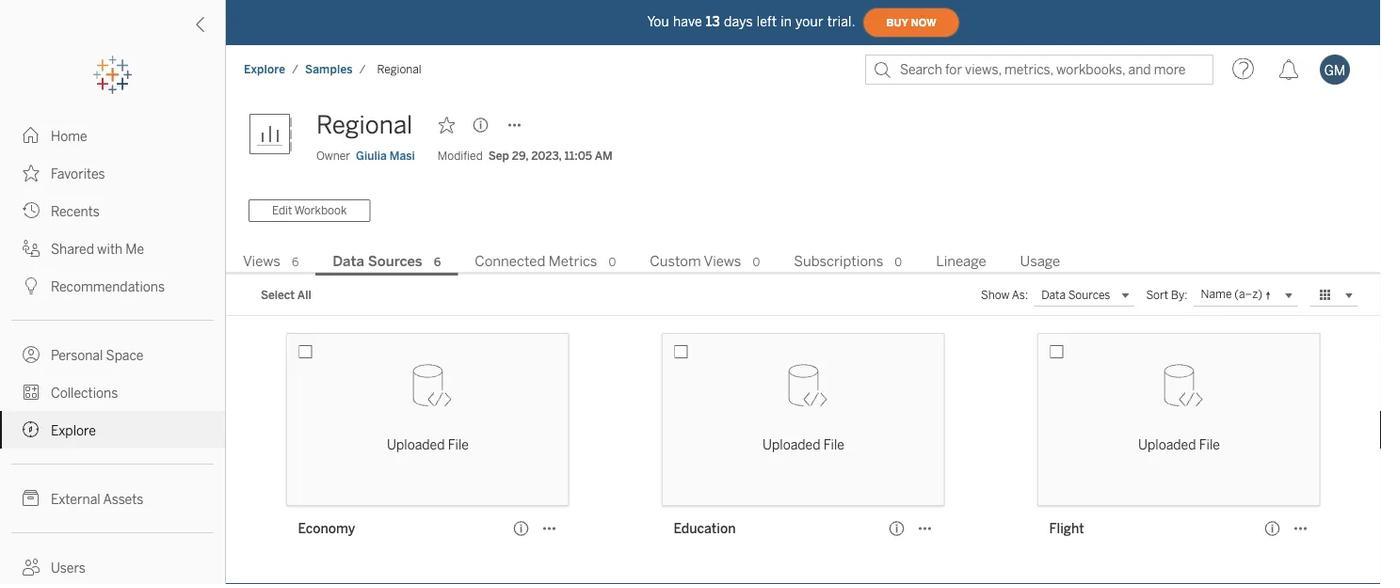 Task type: locate. For each thing, give the bounding box(es) containing it.
shared with me link
[[0, 230, 225, 267]]

by text only_f5he34f image inside favorites link
[[23, 165, 40, 182]]

explore for explore
[[51, 423, 96, 439]]

by text only_f5he34f image left home
[[23, 127, 40, 144]]

buy now
[[887, 17, 937, 28]]

owner
[[316, 149, 350, 163]]

0 right metrics
[[609, 256, 616, 269]]

by text only_f5he34f image left personal
[[23, 347, 40, 364]]

6 up all at the left of page
[[292, 256, 299, 269]]

1 / from the left
[[292, 63, 299, 76]]

by text only_f5he34f image inside personal space link
[[23, 347, 40, 364]]

owner giulia masi
[[316, 149, 415, 163]]

4 by text only_f5he34f image from the top
[[23, 384, 40, 401]]

1 vertical spatial data
[[1042, 289, 1066, 303]]

0 horizontal spatial /
[[292, 63, 299, 76]]

2 horizontal spatial uploaded
[[1139, 437, 1197, 453]]

select all button
[[249, 284, 324, 307]]

data sources down workbook
[[333, 253, 423, 270]]

1 0 from the left
[[609, 256, 616, 269]]

3 uploaded from the left
[[1139, 437, 1197, 453]]

/ right samples
[[360, 63, 366, 76]]

all
[[297, 289, 311, 303]]

by text only_f5he34f image left shared
[[23, 240, 40, 257]]

1 file from the left
[[448, 437, 469, 453]]

1 by text only_f5he34f image from the top
[[23, 203, 40, 219]]

you have 13 days left in your trial.
[[647, 14, 856, 29]]

3 by text only_f5he34f image from the top
[[23, 240, 40, 257]]

data right as:
[[1042, 289, 1066, 303]]

by text only_f5he34f image left users
[[23, 559, 40, 576]]

samples
[[305, 63, 353, 76]]

by text only_f5he34f image left recents
[[23, 203, 40, 219]]

2 horizontal spatial file
[[1200, 437, 1221, 453]]

0 right 'subscriptions'
[[895, 256, 903, 269]]

you
[[647, 14, 670, 29]]

by text only_f5he34f image left external
[[23, 491, 40, 508]]

uploaded for economy
[[387, 437, 445, 453]]

sources
[[368, 253, 423, 270], [1069, 289, 1111, 303]]

0 vertical spatial explore
[[244, 63, 286, 76]]

show
[[981, 289, 1010, 302]]

metrics
[[549, 253, 598, 270]]

by text only_f5he34f image for personal space
[[23, 347, 40, 364]]

by text only_f5he34f image
[[23, 203, 40, 219], [23, 278, 40, 295], [23, 347, 40, 364], [23, 559, 40, 576]]

6 for data sources
[[434, 256, 441, 269]]

/ left samples
[[292, 63, 299, 76]]

2 horizontal spatial 0
[[895, 256, 903, 269]]

2 uploaded file from the left
[[763, 437, 845, 453]]

13
[[706, 14, 720, 29]]

6 left connected
[[434, 256, 441, 269]]

data down workbook
[[333, 253, 364, 270]]

1 horizontal spatial uploaded
[[763, 437, 821, 453]]

1 horizontal spatial 0
[[753, 256, 760, 269]]

1 horizontal spatial data sources
[[1042, 289, 1111, 303]]

uploaded file
[[387, 437, 469, 453], [763, 437, 845, 453], [1139, 437, 1221, 453]]

by text only_f5he34f image inside 'recents' link
[[23, 203, 40, 219]]

3 file from the left
[[1200, 437, 1221, 453]]

by text only_f5he34f image inside "recommendations" link
[[23, 278, 40, 295]]

select all
[[261, 289, 311, 303]]

1 by text only_f5he34f image from the top
[[23, 127, 40, 144]]

main navigation. press the up and down arrow keys to access links. element
[[0, 117, 225, 585]]

data sources down usage
[[1042, 289, 1111, 303]]

2 horizontal spatial uploaded file
[[1139, 437, 1221, 453]]

1 horizontal spatial explore
[[244, 63, 286, 76]]

have
[[673, 14, 702, 29]]

0 vertical spatial data
[[333, 253, 364, 270]]

1 horizontal spatial 6
[[434, 256, 441, 269]]

by text only_f5he34f image inside home link
[[23, 127, 40, 144]]

uploaded
[[387, 437, 445, 453], [763, 437, 821, 453], [1139, 437, 1197, 453]]

by text only_f5he34f image left 'collections'
[[23, 384, 40, 401]]

name
[[1201, 288, 1232, 302]]

1 uploaded file from the left
[[387, 437, 469, 453]]

0 horizontal spatial 0
[[609, 256, 616, 269]]

workbook
[[294, 204, 347, 218]]

file for economy
[[448, 437, 469, 453]]

1 vertical spatial data sources
[[1042, 289, 1111, 303]]

explore link down 'collections'
[[0, 412, 225, 449]]

by text only_f5he34f image for shared with me
[[23, 240, 40, 257]]

masi
[[390, 149, 415, 163]]

by text only_f5he34f image for collections
[[23, 384, 40, 401]]

0 horizontal spatial sources
[[368, 253, 423, 270]]

recents link
[[0, 192, 225, 230]]

0 vertical spatial sources
[[368, 253, 423, 270]]

by text only_f5he34f image inside users link
[[23, 559, 40, 576]]

by text only_f5he34f image inside explore link
[[23, 422, 40, 439]]

views up select
[[243, 253, 281, 270]]

collections
[[51, 386, 118, 401]]

2 file from the left
[[824, 437, 845, 453]]

1 horizontal spatial /
[[360, 63, 366, 76]]

6
[[292, 256, 299, 269], [434, 256, 441, 269]]

giulia
[[356, 149, 387, 163]]

1 6 from the left
[[292, 256, 299, 269]]

2 by text only_f5he34f image from the top
[[23, 278, 40, 295]]

connected
[[475, 253, 546, 270]]

0 horizontal spatial uploaded file
[[387, 437, 469, 453]]

0 horizontal spatial explore link
[[0, 412, 225, 449]]

personal
[[51, 348, 103, 364]]

2023,
[[531, 149, 562, 163]]

1 horizontal spatial views
[[704, 253, 742, 270]]

workbook image
[[249, 106, 305, 163]]

by text only_f5he34f image left "recommendations"
[[23, 278, 40, 295]]

external assets
[[51, 492, 143, 508]]

education
[[674, 521, 736, 537]]

explore down 'collections'
[[51, 423, 96, 439]]

1 vertical spatial explore link
[[0, 412, 225, 449]]

regional right samples link on the top left
[[377, 63, 422, 76]]

by text only_f5he34f image left favorites
[[23, 165, 40, 182]]

0 horizontal spatial data sources
[[333, 253, 423, 270]]

personal space link
[[0, 336, 225, 374]]

2 / from the left
[[360, 63, 366, 76]]

file
[[448, 437, 469, 453], [824, 437, 845, 453], [1200, 437, 1221, 453]]

11:05
[[565, 149, 592, 163]]

0 horizontal spatial 6
[[292, 256, 299, 269]]

1 horizontal spatial data
[[1042, 289, 1066, 303]]

collections link
[[0, 374, 225, 412]]

0 right 'custom views'
[[753, 256, 760, 269]]

1 horizontal spatial sources
[[1069, 289, 1111, 303]]

recommendations link
[[0, 267, 225, 305]]

0 vertical spatial data sources
[[333, 253, 423, 270]]

0 vertical spatial regional
[[377, 63, 422, 76]]

3 uploaded file from the left
[[1139, 437, 1221, 453]]

recents
[[51, 204, 100, 219]]

external assets link
[[0, 480, 225, 518]]

29,
[[512, 149, 529, 163]]

explore left samples
[[244, 63, 286, 76]]

1 uploaded from the left
[[387, 437, 445, 453]]

1 horizontal spatial explore link
[[243, 62, 287, 77]]

1 vertical spatial explore
[[51, 423, 96, 439]]

0
[[609, 256, 616, 269], [753, 256, 760, 269], [895, 256, 903, 269]]

by text only_f5he34f image down collections link on the bottom
[[23, 422, 40, 439]]

explore
[[244, 63, 286, 76], [51, 423, 96, 439]]

modified
[[438, 149, 483, 163]]

trial.
[[828, 14, 856, 29]]

by text only_f5he34f image for favorites
[[23, 165, 40, 182]]

2 0 from the left
[[753, 256, 760, 269]]

sources inside popup button
[[1069, 289, 1111, 303]]

show as:
[[981, 289, 1029, 302]]

modified sep 29, 2023, 11:05 am
[[438, 149, 613, 163]]

0 horizontal spatial data
[[333, 253, 364, 270]]

external
[[51, 492, 100, 508]]

1 vertical spatial sources
[[1069, 289, 1111, 303]]

with
[[97, 242, 123, 257]]

0 horizontal spatial uploaded
[[387, 437, 445, 453]]

sub-spaces tab list
[[226, 251, 1382, 276]]

explore link
[[243, 62, 287, 77], [0, 412, 225, 449]]

4 by text only_f5he34f image from the top
[[23, 559, 40, 576]]

5 by text only_f5he34f image from the top
[[23, 422, 40, 439]]

0 horizontal spatial file
[[448, 437, 469, 453]]

2 6 from the left
[[434, 256, 441, 269]]

by:
[[1172, 289, 1188, 302]]

0 horizontal spatial views
[[243, 253, 281, 270]]

by text only_f5he34f image
[[23, 127, 40, 144], [23, 165, 40, 182], [23, 240, 40, 257], [23, 384, 40, 401], [23, 422, 40, 439], [23, 491, 40, 508]]

by text only_f5he34f image inside collections link
[[23, 384, 40, 401]]

buy
[[887, 17, 909, 28]]

0 horizontal spatial explore
[[51, 423, 96, 439]]

explore link left samples
[[243, 62, 287, 77]]

flight
[[1050, 521, 1085, 537]]

by text only_f5he34f image inside external assets link
[[23, 491, 40, 508]]

2 uploaded from the left
[[763, 437, 821, 453]]

1 horizontal spatial uploaded file
[[763, 437, 845, 453]]

by text only_f5he34f image inside shared with me link
[[23, 240, 40, 257]]

assets
[[103, 492, 143, 508]]

2 by text only_f5he34f image from the top
[[23, 165, 40, 182]]

/
[[292, 63, 299, 76], [360, 63, 366, 76]]

1 horizontal spatial file
[[824, 437, 845, 453]]

data sources
[[333, 253, 423, 270], [1042, 289, 1111, 303]]

custom views
[[650, 253, 742, 270]]

6 by text only_f5he34f image from the top
[[23, 491, 40, 508]]

views
[[243, 253, 281, 270], [704, 253, 742, 270]]

data
[[333, 253, 364, 270], [1042, 289, 1066, 303]]

1 vertical spatial regional
[[316, 111, 413, 140]]

views right custom
[[704, 253, 742, 270]]

explore inside the main navigation. press the up and down arrow keys to access links. element
[[51, 423, 96, 439]]

regional up owner giulia masi in the left top of the page
[[316, 111, 413, 140]]

regional element
[[372, 63, 427, 76]]

regional
[[377, 63, 422, 76], [316, 111, 413, 140]]

explore / samples /
[[244, 63, 366, 76]]

3 by text only_f5he34f image from the top
[[23, 347, 40, 364]]



Task type: describe. For each thing, give the bounding box(es) containing it.
uploaded file for economy
[[387, 437, 469, 453]]

3 0 from the left
[[895, 256, 903, 269]]

recommendations
[[51, 279, 165, 295]]

data sources inside data sources popup button
[[1042, 289, 1111, 303]]

by text only_f5he34f image for recents
[[23, 203, 40, 219]]

uploaded file for education
[[763, 437, 845, 453]]

6 for views
[[292, 256, 299, 269]]

regional main content
[[226, 94, 1382, 585]]

Search for views, metrics, workbooks, and more text field
[[866, 55, 1214, 85]]

(a–z)
[[1235, 288, 1263, 302]]

uploaded file for flight
[[1139, 437, 1221, 453]]

giulia masi link
[[356, 148, 415, 165]]

explore for explore / samples /
[[244, 63, 286, 76]]

name (a–z)
[[1201, 288, 1263, 302]]

as:
[[1012, 289, 1029, 302]]

sort by:
[[1147, 289, 1188, 302]]

0 for metrics
[[609, 256, 616, 269]]

home link
[[0, 117, 225, 154]]

1 views from the left
[[243, 253, 281, 270]]

left
[[757, 14, 777, 29]]

by text only_f5he34f image for recommendations
[[23, 278, 40, 295]]

edit workbook button
[[249, 200, 370, 222]]

shared with me
[[51, 242, 144, 257]]

0 vertical spatial explore link
[[243, 62, 287, 77]]

file for flight
[[1200, 437, 1221, 453]]

users
[[51, 561, 86, 576]]

grid view image
[[1318, 287, 1335, 304]]

your
[[796, 14, 824, 29]]

sep
[[489, 149, 509, 163]]

shared
[[51, 242, 94, 257]]

usage
[[1021, 253, 1061, 270]]

favorites link
[[0, 154, 225, 192]]

buy now button
[[863, 8, 960, 38]]

by text only_f5he34f image for explore
[[23, 422, 40, 439]]

sort
[[1147, 289, 1169, 302]]

users link
[[0, 549, 225, 585]]

by text only_f5he34f image for users
[[23, 559, 40, 576]]

data sources button
[[1034, 284, 1135, 307]]

name (a–z) button
[[1194, 284, 1299, 307]]

edit
[[272, 204, 292, 218]]

space
[[106, 348, 144, 364]]

file for education
[[824, 437, 845, 453]]

now
[[911, 17, 937, 28]]

data inside data sources popup button
[[1042, 289, 1066, 303]]

0 for views
[[753, 256, 760, 269]]

uploaded for flight
[[1139, 437, 1197, 453]]

favorites
[[51, 166, 105, 182]]

connected metrics
[[475, 253, 598, 270]]

navigation panel element
[[0, 57, 225, 585]]

me
[[126, 242, 144, 257]]

in
[[781, 14, 792, 29]]

lineage
[[936, 253, 987, 270]]

samples link
[[304, 62, 354, 77]]

data sources inside sub-spaces tab list
[[333, 253, 423, 270]]

sources inside sub-spaces tab list
[[368, 253, 423, 270]]

personal space
[[51, 348, 144, 364]]

days
[[724, 14, 753, 29]]

subscriptions
[[794, 253, 884, 270]]

by text only_f5he34f image for external assets
[[23, 491, 40, 508]]

regional inside main content
[[316, 111, 413, 140]]

edit workbook
[[272, 204, 347, 218]]

home
[[51, 129, 87, 144]]

uploaded for education
[[763, 437, 821, 453]]

by text only_f5he34f image for home
[[23, 127, 40, 144]]

data inside sub-spaces tab list
[[333, 253, 364, 270]]

economy
[[298, 521, 355, 537]]

select
[[261, 289, 295, 303]]

am
[[595, 149, 613, 163]]

custom
[[650, 253, 701, 270]]

2 views from the left
[[704, 253, 742, 270]]



Task type: vqa. For each thing, say whether or not it's contained in the screenshot.
Regional element
yes



